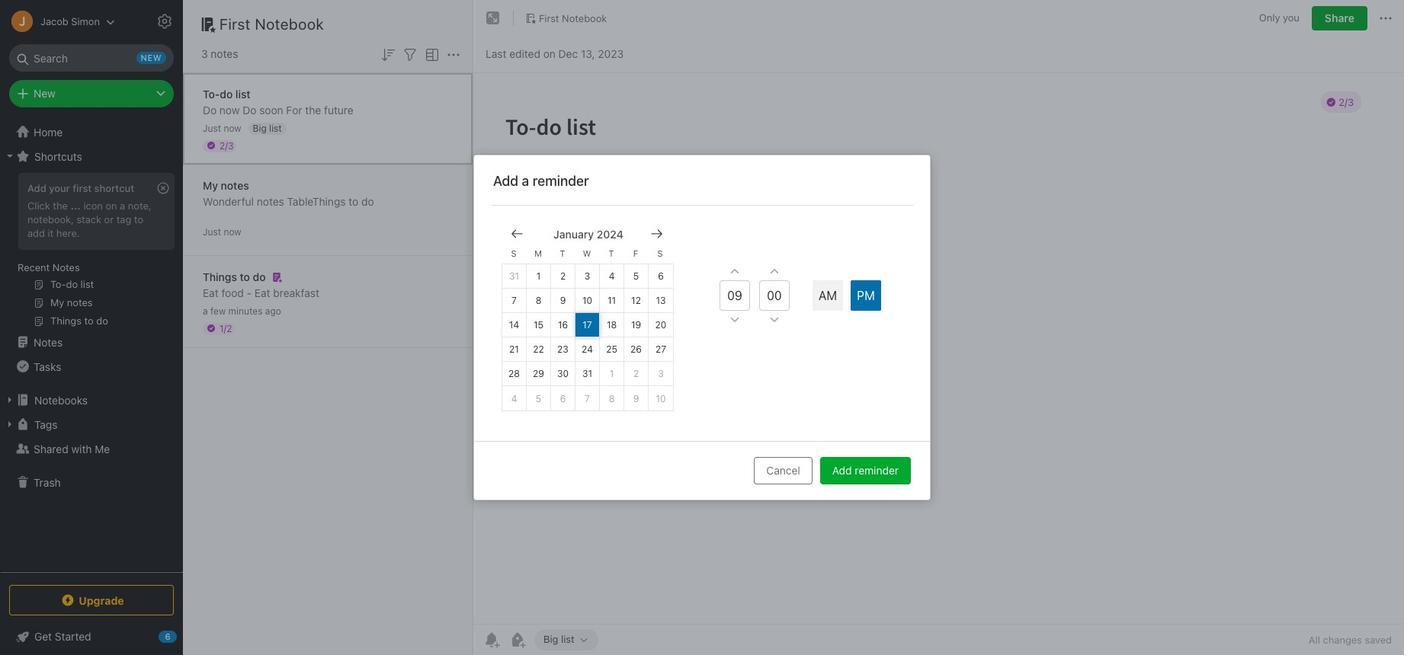 Task type: locate. For each thing, give the bounding box(es) containing it.
1 down m at the left top
[[537, 271, 541, 282]]

22
[[533, 344, 544, 355]]

29
[[533, 368, 545, 380]]

0 vertical spatial 2
[[560, 271, 566, 282]]

4 button up '11'
[[600, 265, 625, 289]]

few
[[210, 305, 226, 317]]

1 horizontal spatial 2
[[634, 368, 639, 380]]

1 vertical spatial 2
[[634, 368, 639, 380]]

t down january field
[[560, 248, 566, 258]]

2 just now from the top
[[203, 226, 241, 238]]

0 horizontal spatial on
[[106, 200, 117, 212]]

0 vertical spatial 10 button
[[576, 289, 600, 313]]

tree
[[0, 120, 183, 572]]

first notebook inside note list element
[[220, 15, 324, 33]]

1 horizontal spatial 2 button
[[625, 362, 649, 387]]

just now down wonderful
[[203, 226, 241, 238]]

2 button down 26
[[625, 362, 649, 387]]

with
[[71, 443, 92, 456]]

1 just from the top
[[203, 122, 221, 134]]

1 vertical spatial big
[[544, 634, 559, 646]]

big
[[253, 122, 267, 134], [544, 634, 559, 646]]

changes
[[1324, 635, 1363, 647]]

10 down 27 button
[[656, 393, 666, 405]]

31 down 24 "button"
[[583, 368, 593, 380]]

7 button down 24 "button"
[[576, 387, 600, 411]]

first inside note list element
[[220, 15, 251, 33]]

1 vertical spatial 10
[[656, 393, 666, 405]]

9 for the rightmost 9 button
[[634, 393, 639, 405]]

s right f
[[658, 248, 663, 258]]

big list
[[253, 122, 282, 134], [544, 634, 575, 646]]

shared
[[34, 443, 68, 456]]

5 button down 29
[[527, 387, 551, 411]]

new
[[34, 87, 56, 100]]

0 horizontal spatial 9 button
[[551, 289, 576, 313]]

28
[[509, 368, 520, 380]]

big inside note list element
[[253, 122, 267, 134]]

now down to-
[[220, 103, 240, 116]]

7 button up 14
[[503, 289, 527, 313]]

1 vertical spatial 3 button
[[649, 362, 673, 387]]

15 button
[[527, 313, 551, 338]]

0 vertical spatial 2 button
[[551, 265, 576, 289]]

1 horizontal spatial t
[[609, 248, 614, 258]]

0 vertical spatial do
[[220, 87, 233, 100]]

1 horizontal spatial 6
[[658, 271, 664, 282]]

2 down the 26 button
[[634, 368, 639, 380]]

big right add tag icon
[[544, 634, 559, 646]]

3 notes
[[201, 47, 238, 60]]

1 horizontal spatial notebook
[[562, 12, 607, 24]]

2023
[[598, 47, 624, 60]]

0 horizontal spatial big
[[253, 122, 267, 134]]

10
[[583, 295, 593, 307], [656, 393, 666, 405]]

7
[[512, 295, 517, 307], [585, 393, 590, 405]]

31 for left '31' button
[[509, 271, 519, 282]]

on up or
[[106, 200, 117, 212]]

2 vertical spatial to
[[240, 270, 250, 283]]

1 down 25 button
[[610, 368, 614, 380]]

14 button
[[503, 313, 527, 338]]

6 up 13
[[658, 271, 664, 282]]

to down note, at the top left of the page
[[134, 213, 143, 226]]

7 up 14
[[512, 295, 517, 307]]

big down soon
[[253, 122, 267, 134]]

3 down "w"
[[585, 271, 591, 282]]

trash
[[34, 476, 61, 489]]

do up the eat food - eat breakfast
[[253, 270, 266, 283]]

m
[[535, 248, 542, 258]]

eat
[[203, 286, 219, 299], [255, 286, 270, 299]]

now up 2/3
[[224, 122, 241, 134]]

0 horizontal spatial add
[[27, 182, 46, 194]]

saved
[[1366, 635, 1393, 647]]

0 horizontal spatial first notebook
[[220, 15, 324, 33]]

the right for at the top left of page
[[305, 103, 321, 116]]

first up 3 notes
[[220, 15, 251, 33]]

to right tablethings
[[349, 195, 359, 208]]

31 button right 30
[[576, 362, 600, 387]]

shortcuts
[[34, 150, 82, 163]]

1 vertical spatial to
[[134, 213, 143, 226]]

1 horizontal spatial 10 button
[[649, 387, 673, 411]]

3 button down "w"
[[576, 265, 600, 289]]

group containing add your first shortcut
[[0, 169, 182, 336]]

home link
[[0, 120, 183, 144]]

note list element
[[183, 0, 474, 656]]

add
[[493, 173, 519, 189], [27, 182, 46, 194], [833, 464, 852, 477]]

2 horizontal spatial add
[[833, 464, 852, 477]]

1 vertical spatial 2 button
[[625, 362, 649, 387]]

4 down the 28 'button' on the bottom of the page
[[511, 393, 517, 405]]

31 button up 14
[[503, 265, 527, 289]]

1 horizontal spatial 3
[[585, 271, 591, 282]]

do down 3 notes
[[220, 87, 233, 100]]

notes up wonderful
[[221, 179, 249, 192]]

1 just now from the top
[[203, 122, 241, 134]]

expand tags image
[[4, 419, 16, 431]]

just
[[203, 122, 221, 134], [203, 226, 221, 238]]

1 horizontal spatial 4 button
[[600, 265, 625, 289]]

add inside "tree"
[[27, 182, 46, 194]]

0 horizontal spatial a
[[120, 200, 125, 212]]

first notebook up 3 notes
[[220, 15, 324, 33]]

21
[[510, 344, 519, 355]]

9 button down the 26 button
[[625, 387, 649, 411]]

0 vertical spatial a
[[522, 173, 530, 189]]

1 vertical spatial big list
[[544, 634, 575, 646]]

2 down january field
[[560, 271, 566, 282]]

16 button
[[551, 313, 576, 338]]

1 vertical spatial just now
[[203, 226, 241, 238]]

0 vertical spatial 31
[[509, 271, 519, 282]]

9 button up 16 on the left
[[551, 289, 576, 313]]

Select hour number field
[[720, 281, 750, 311]]

10 button
[[576, 289, 600, 313], [649, 387, 673, 411]]

first notebook
[[539, 12, 607, 24], [220, 15, 324, 33]]

last
[[486, 47, 507, 60]]

notes right wonderful
[[257, 195, 284, 208]]

group inside "tree"
[[0, 169, 182, 336]]

1 horizontal spatial 9
[[634, 393, 639, 405]]

list inside to-do list do now do soon for the future
[[236, 87, 251, 100]]

on inside icon on a note, notebook, stack or tag to add it here.
[[106, 200, 117, 212]]

notes right recent on the top of page
[[53, 262, 80, 274]]

t down 2024
[[609, 248, 614, 258]]

it
[[48, 227, 54, 239]]

0 vertical spatial just now
[[203, 122, 241, 134]]

1 t from the left
[[560, 248, 566, 258]]

6
[[658, 271, 664, 282], [560, 393, 566, 405]]

or
[[104, 213, 114, 226]]

1 vertical spatial on
[[106, 200, 117, 212]]

3
[[201, 47, 208, 60], [585, 271, 591, 282], [658, 368, 664, 380]]

group
[[0, 169, 182, 336]]

8 button down 25 button
[[600, 387, 625, 411]]

1 vertical spatial 6 button
[[551, 387, 576, 411]]

31 up 14
[[509, 271, 519, 282]]

notes up tasks
[[34, 336, 63, 349]]

0 vertical spatial 7 button
[[503, 289, 527, 313]]

1 horizontal spatial 8 button
[[600, 387, 625, 411]]

a inside icon on a note, notebook, stack or tag to add it here.
[[120, 200, 125, 212]]

the
[[305, 103, 321, 116], [53, 200, 68, 212]]

s left m at the left top
[[511, 248, 517, 258]]

1 horizontal spatial 5 button
[[625, 265, 649, 289]]

1 horizontal spatial 5
[[634, 271, 639, 282]]

0 horizontal spatial first
[[220, 15, 251, 33]]

tag
[[116, 213, 131, 226]]

on
[[544, 47, 556, 60], [106, 200, 117, 212]]

reminder
[[533, 173, 589, 189], [855, 464, 899, 477]]

1 vertical spatial reminder
[[855, 464, 899, 477]]

last edited on dec 13, 2023
[[486, 47, 624, 60]]

10 button left '11'
[[576, 289, 600, 313]]

a inside note list element
[[203, 305, 208, 317]]

3 inside note list element
[[201, 47, 208, 60]]

0 vertical spatial 8 button
[[527, 289, 551, 313]]

2 horizontal spatial do
[[362, 195, 374, 208]]

on inside the note window element
[[544, 47, 556, 60]]

19
[[631, 320, 642, 331]]

expand note image
[[484, 9, 503, 27]]

big list down soon
[[253, 122, 282, 134]]

0 vertical spatial reminder
[[533, 173, 589, 189]]

-
[[247, 286, 252, 299]]

0 horizontal spatial 2
[[560, 271, 566, 282]]

0 vertical spatial on
[[544, 47, 556, 60]]

0 horizontal spatial reminder
[[533, 173, 589, 189]]

do
[[203, 103, 217, 116], [243, 103, 257, 116]]

the inside "tree"
[[53, 200, 68, 212]]

1 horizontal spatial 8
[[609, 393, 615, 405]]

the left ...
[[53, 200, 68, 212]]

0 horizontal spatial the
[[53, 200, 68, 212]]

2 vertical spatial list
[[561, 634, 575, 646]]

eat down things
[[203, 286, 219, 299]]

1 vertical spatial notes
[[221, 179, 249, 192]]

notes up to-
[[211, 47, 238, 60]]

5 down "29" button
[[536, 393, 542, 405]]

24 button
[[576, 338, 600, 362]]

big inside button
[[544, 634, 559, 646]]

january
[[554, 228, 594, 241]]

1 horizontal spatial 31
[[583, 368, 593, 380]]

2 horizontal spatial list
[[561, 634, 575, 646]]

1 vertical spatial the
[[53, 200, 68, 212]]

6 button down 30
[[551, 387, 576, 411]]

just up 2/3
[[203, 122, 221, 134]]

9 up 16 on the left
[[560, 295, 566, 307]]

2/3
[[220, 140, 234, 151]]

6 down the 30 button
[[560, 393, 566, 405]]

0 vertical spatial 6 button
[[649, 265, 673, 289]]

do down to-
[[203, 103, 217, 116]]

list right add tag icon
[[561, 634, 575, 646]]

0 horizontal spatial 7
[[512, 295, 517, 307]]

1 vertical spatial 9
[[634, 393, 639, 405]]

0 vertical spatial notes
[[53, 262, 80, 274]]

2 button down january field
[[551, 265, 576, 289]]

2 button
[[551, 265, 576, 289], [625, 362, 649, 387]]

0 vertical spatial big
[[253, 122, 267, 134]]

0 vertical spatial the
[[305, 103, 321, 116]]

big list inside button
[[544, 634, 575, 646]]

3 button down 27
[[649, 362, 673, 387]]

1 vertical spatial 4
[[511, 393, 517, 405]]

5 down f
[[634, 271, 639, 282]]

1 horizontal spatial eat
[[255, 286, 270, 299]]

on left dec
[[544, 47, 556, 60]]

stack
[[77, 213, 101, 226]]

8 up '15' on the left of page
[[536, 295, 542, 307]]

do right tablethings
[[362, 195, 374, 208]]

1 for the topmost 1 button
[[537, 271, 541, 282]]

big list right add tag icon
[[544, 634, 575, 646]]

1 vertical spatial 5
[[536, 393, 542, 405]]

1/2
[[220, 323, 232, 334]]

0 vertical spatial just
[[203, 122, 221, 134]]

1 vertical spatial 8 button
[[600, 387, 625, 411]]

0 vertical spatial 3
[[201, 47, 208, 60]]

8 down 25 button
[[609, 393, 615, 405]]

3 up to-
[[201, 47, 208, 60]]

3 for the leftmost 3 button
[[585, 271, 591, 282]]

click
[[27, 200, 50, 212]]

5 for the bottom 5 button
[[536, 393, 542, 405]]

just now up 2/3
[[203, 122, 241, 134]]

you
[[1284, 12, 1300, 24]]

9 down the 26 button
[[634, 393, 639, 405]]

1 vertical spatial 8
[[609, 393, 615, 405]]

0 vertical spatial 5
[[634, 271, 639, 282]]

2 vertical spatial do
[[253, 270, 266, 283]]

tablethings
[[287, 195, 346, 208]]

4
[[609, 271, 615, 282], [511, 393, 517, 405]]

1 horizontal spatial reminder
[[855, 464, 899, 477]]

0 horizontal spatial 5 button
[[527, 387, 551, 411]]

10 left '11'
[[583, 295, 593, 307]]

7 down 24 "button"
[[585, 393, 590, 405]]

to up '-'
[[240, 270, 250, 283]]

list right to-
[[236, 87, 251, 100]]

0 horizontal spatial 3 button
[[576, 265, 600, 289]]

recent notes
[[18, 262, 80, 274]]

add a reminder
[[493, 173, 589, 189]]

6 button up 13
[[649, 265, 673, 289]]

1 vertical spatial 7
[[585, 393, 590, 405]]

list
[[236, 87, 251, 100], [269, 122, 282, 134], [561, 634, 575, 646]]

8 button up '15' on the left of page
[[527, 289, 551, 313]]

1 vertical spatial do
[[362, 195, 374, 208]]

first notebook up dec
[[539, 12, 607, 24]]

list down soon
[[269, 122, 282, 134]]

23 button
[[551, 338, 576, 362]]

1 button
[[527, 265, 551, 289], [600, 362, 625, 387]]

cancel
[[767, 464, 801, 477]]

0 horizontal spatial 31
[[509, 271, 519, 282]]

1 horizontal spatial on
[[544, 47, 556, 60]]

notebook inside note list element
[[255, 15, 324, 33]]

None search field
[[20, 44, 163, 72]]

notebook,
[[27, 213, 74, 226]]

0 vertical spatial 3 button
[[576, 265, 600, 289]]

now down wonderful
[[224, 226, 241, 238]]

settings image
[[156, 12, 174, 31]]

do left soon
[[243, 103, 257, 116]]

1 button down "25"
[[600, 362, 625, 387]]

pm button
[[850, 279, 883, 313]]

6 button
[[649, 265, 673, 289], [551, 387, 576, 411]]

just down wonderful
[[203, 226, 221, 238]]

15
[[534, 320, 544, 331]]

1 button down m at the left top
[[527, 265, 551, 289]]

1 vertical spatial notes
[[34, 336, 63, 349]]

to-do list do now do soon for the future
[[203, 87, 354, 116]]

4 button down 28
[[503, 387, 527, 411]]

5 button down f
[[625, 265, 649, 289]]

icon on a note, notebook, stack or tag to add it here.
[[27, 200, 151, 239]]

1 horizontal spatial do
[[243, 103, 257, 116]]

10 button down 27 button
[[649, 387, 673, 411]]

to inside my notes wonderful notes tablethings to do
[[349, 195, 359, 208]]

eat right '-'
[[255, 286, 270, 299]]

add reminder button
[[820, 458, 911, 485]]

14
[[509, 320, 520, 331]]

notes
[[211, 47, 238, 60], [221, 179, 249, 192], [257, 195, 284, 208]]

add for add your first shortcut
[[27, 182, 46, 194]]

3 down 27 button
[[658, 368, 664, 380]]

1 horizontal spatial 9 button
[[625, 387, 649, 411]]

13 button
[[649, 289, 673, 313]]

add for add reminder
[[833, 464, 852, 477]]

0 horizontal spatial 9
[[560, 295, 566, 307]]

26 button
[[625, 338, 649, 362]]

1 vertical spatial 31
[[583, 368, 593, 380]]

31 button
[[503, 265, 527, 289], [576, 362, 600, 387]]

19 button
[[625, 313, 649, 338]]

18
[[607, 320, 617, 331]]

4 up '11'
[[609, 271, 615, 282]]

1 do from the left
[[203, 103, 217, 116]]

a
[[522, 173, 530, 189], [120, 200, 125, 212], [203, 305, 208, 317]]

add your first shortcut
[[27, 182, 134, 194]]

0 horizontal spatial list
[[236, 87, 251, 100]]

0 horizontal spatial 2 button
[[551, 265, 576, 289]]

add reminder
[[833, 464, 899, 477]]

1 for the rightmost 1 button
[[610, 368, 614, 380]]

1 horizontal spatial 6 button
[[649, 265, 673, 289]]

t
[[560, 248, 566, 258], [609, 248, 614, 258]]

1 horizontal spatial big
[[544, 634, 559, 646]]

0 horizontal spatial do
[[203, 103, 217, 116]]

add inside button
[[833, 464, 852, 477]]

2 horizontal spatial to
[[349, 195, 359, 208]]

me
[[95, 443, 110, 456]]

0 horizontal spatial 8
[[536, 295, 542, 307]]

first up the last edited on dec 13, 2023
[[539, 12, 559, 24]]

notes for 3
[[211, 47, 238, 60]]

2 vertical spatial notes
[[257, 195, 284, 208]]

9 for top 9 button
[[560, 295, 566, 307]]



Task type: describe. For each thing, give the bounding box(es) containing it.
minutes
[[228, 305, 263, 317]]

22 button
[[527, 338, 551, 362]]

2 just from the top
[[203, 226, 221, 238]]

26
[[631, 344, 642, 355]]

icon
[[83, 200, 103, 212]]

16
[[558, 320, 568, 331]]

dec
[[559, 47, 578, 60]]

1 horizontal spatial 7 button
[[576, 387, 600, 411]]

cancel button
[[755, 458, 813, 485]]

18 button
[[600, 313, 625, 338]]

1 eat from the left
[[203, 286, 219, 299]]

27 button
[[649, 338, 673, 362]]

shared with me link
[[0, 437, 182, 461]]

Note Editor text field
[[474, 73, 1405, 625]]

big list inside note list element
[[253, 122, 282, 134]]

1 vertical spatial 5 button
[[527, 387, 551, 411]]

home
[[34, 125, 63, 138]]

3 for 3 notes
[[201, 47, 208, 60]]

0 vertical spatial 9 button
[[551, 289, 576, 313]]

25
[[606, 344, 618, 355]]

add a reminder image
[[483, 632, 501, 650]]

0 horizontal spatial 4 button
[[503, 387, 527, 411]]

add tag image
[[509, 632, 527, 650]]

29 button
[[527, 362, 551, 387]]

1 horizontal spatial do
[[253, 270, 266, 283]]

1 vertical spatial 10 button
[[649, 387, 673, 411]]

tags
[[34, 418, 58, 431]]

things to do
[[203, 270, 266, 283]]

21 button
[[503, 338, 527, 362]]

shortcut
[[94, 182, 134, 194]]

17
[[583, 320, 592, 331]]

1 vertical spatial now
[[224, 122, 241, 134]]

trash link
[[0, 471, 182, 495]]

2 s from the left
[[658, 248, 663, 258]]

0 horizontal spatial 31 button
[[503, 265, 527, 289]]

future
[[324, 103, 354, 116]]

24
[[582, 344, 593, 355]]

1 horizontal spatial 1 button
[[600, 362, 625, 387]]

...
[[71, 200, 81, 212]]

notebooks
[[34, 394, 88, 407]]

2024
[[597, 228, 624, 241]]

my notes wonderful notes tablethings to do
[[203, 179, 374, 208]]

the inside to-do list do now do soon for the future
[[305, 103, 321, 116]]

0 vertical spatial 10
[[583, 295, 593, 307]]

January field
[[551, 226, 594, 242]]

1 horizontal spatial 7
[[585, 393, 590, 405]]

3 for the right 3 button
[[658, 368, 664, 380]]

0 horizontal spatial 4
[[511, 393, 517, 405]]

all changes saved
[[1309, 635, 1393, 647]]

0 vertical spatial 6
[[658, 271, 664, 282]]

31 for the right '31' button
[[583, 368, 593, 380]]

2 t from the left
[[609, 248, 614, 258]]

to inside icon on a note, notebook, stack or tag to add it here.
[[134, 213, 143, 226]]

5 for the rightmost 5 button
[[634, 271, 639, 282]]

for
[[286, 103, 302, 116]]

food
[[222, 286, 244, 299]]

to-
[[203, 87, 220, 100]]

shortcuts button
[[0, 144, 182, 169]]

tasks
[[34, 360, 61, 373]]

list inside big list button
[[561, 634, 575, 646]]

25 button
[[600, 338, 625, 362]]

first inside button
[[539, 12, 559, 24]]

0 horizontal spatial 7 button
[[503, 289, 527, 313]]

notes link
[[0, 330, 182, 355]]

30
[[557, 368, 569, 380]]

17 button
[[576, 313, 600, 338]]

1 vertical spatial 6
[[560, 393, 566, 405]]

shared with me
[[34, 443, 110, 456]]

do inside my notes wonderful notes tablethings to do
[[362, 195, 374, 208]]

here.
[[56, 227, 80, 239]]

28 button
[[503, 362, 527, 387]]

0 horizontal spatial 8 button
[[527, 289, 551, 313]]

first notebook inside button
[[539, 12, 607, 24]]

13
[[656, 295, 666, 307]]

note,
[[128, 200, 151, 212]]

wonderful
[[203, 195, 254, 208]]

pm
[[857, 289, 875, 303]]

11 button
[[600, 289, 625, 313]]

reminder inside button
[[855, 464, 899, 477]]

eat food - eat breakfast
[[203, 286, 320, 299]]

add
[[27, 227, 45, 239]]

your
[[49, 182, 70, 194]]

2024 field
[[594, 226, 624, 242]]

2 vertical spatial now
[[224, 226, 241, 238]]

20 button
[[649, 313, 673, 338]]

2 horizontal spatial a
[[522, 173, 530, 189]]

2 eat from the left
[[255, 286, 270, 299]]

tree containing home
[[0, 120, 183, 572]]

only
[[1260, 12, 1281, 24]]

1 vertical spatial list
[[269, 122, 282, 134]]

Search text field
[[20, 44, 163, 72]]

upgrade
[[79, 595, 124, 607]]

1 horizontal spatial 3 button
[[649, 362, 673, 387]]

expand notebooks image
[[4, 394, 16, 407]]

share
[[1326, 11, 1355, 24]]

30 button
[[551, 362, 576, 387]]

f
[[634, 248, 639, 258]]

23
[[558, 344, 569, 355]]

am
[[819, 289, 837, 303]]

share button
[[1313, 6, 1368, 31]]

notes for my
[[221, 179, 249, 192]]

my
[[203, 179, 218, 192]]

1 s from the left
[[511, 248, 517, 258]]

note window element
[[474, 0, 1405, 656]]

1 horizontal spatial 4
[[609, 271, 615, 282]]

all
[[1309, 635, 1321, 647]]

a few minutes ago
[[203, 305, 281, 317]]

only you
[[1260, 12, 1300, 24]]

big list button
[[535, 630, 598, 651]]

1 horizontal spatial 31 button
[[576, 362, 600, 387]]

first notebook button
[[520, 8, 613, 29]]

edited
[[510, 47, 541, 60]]

1 horizontal spatial to
[[240, 270, 250, 283]]

am button
[[812, 279, 845, 313]]

0 vertical spatial 1 button
[[527, 265, 551, 289]]

add for add a reminder
[[493, 173, 519, 189]]

now inside to-do list do now do soon for the future
[[220, 103, 240, 116]]

2 do from the left
[[243, 103, 257, 116]]

things
[[203, 270, 237, 283]]

ago
[[265, 305, 281, 317]]

do inside to-do list do now do soon for the future
[[220, 87, 233, 100]]

Select minute number field
[[760, 281, 790, 311]]

w
[[583, 248, 591, 258]]

notebooks link
[[0, 388, 182, 413]]

0 horizontal spatial 10 button
[[576, 289, 600, 313]]

notebook inside first notebook button
[[562, 12, 607, 24]]

new button
[[9, 80, 174, 108]]

tags button
[[0, 413, 182, 437]]

27
[[656, 344, 667, 355]]

13,
[[581, 47, 595, 60]]



Task type: vqa. For each thing, say whether or not it's contained in the screenshot.
the do to the middle
yes



